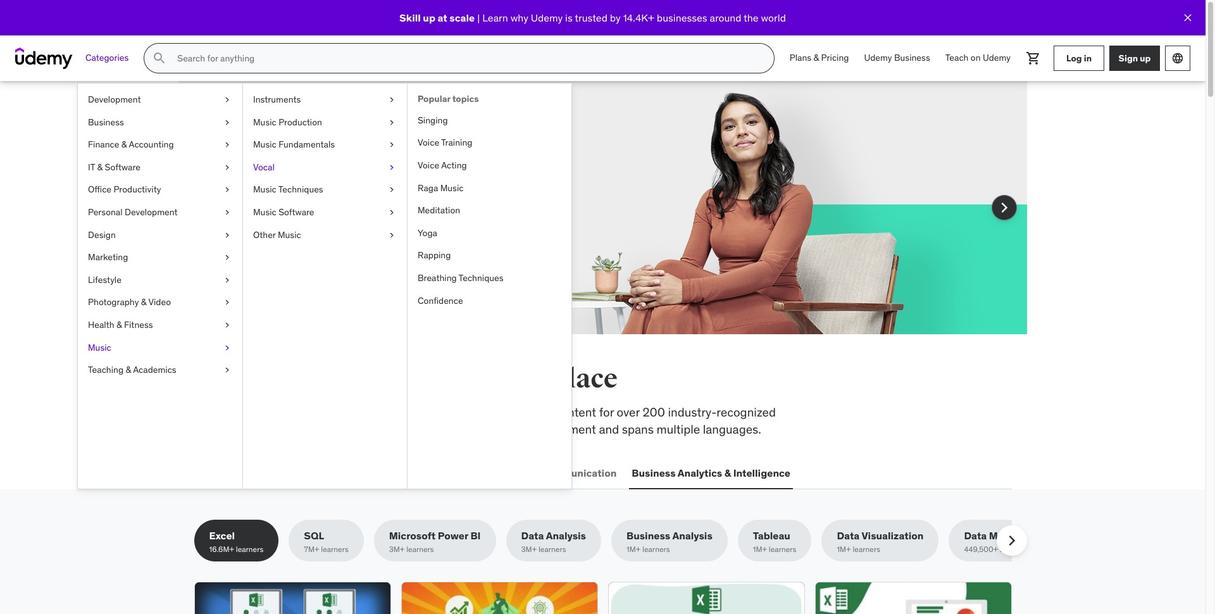 Task type: describe. For each thing, give the bounding box(es) containing it.
xsmall image for lifestyle
[[222, 274, 232, 286]]

catalog
[[290, 421, 330, 437]]

xsmall image for music
[[222, 342, 232, 354]]

personal development
[[88, 206, 178, 218]]

technical
[[385, 405, 434, 420]]

our
[[270, 421, 287, 437]]

music for music production
[[253, 116, 277, 128]]

vocal element
[[407, 84, 572, 489]]

topics
[[452, 93, 479, 104]]

rapping
[[418, 250, 451, 261]]

skill up at scale | learn why udemy is trusted by 14.4k+ businesses around the world
[[400, 11, 786, 24]]

shopping cart with 0 items image
[[1026, 51, 1041, 66]]

professional
[[457, 421, 523, 437]]

xsmall image for music fundamentals
[[387, 139, 397, 151]]

techniques for music techniques
[[278, 184, 323, 195]]

teach
[[946, 52, 969, 63]]

data analysis 3m+ learners
[[521, 529, 586, 554]]

0 horizontal spatial udemy
[[531, 11, 563, 24]]

voice for voice training
[[418, 137, 439, 148]]

music for music techniques
[[253, 184, 277, 195]]

well-
[[383, 421, 410, 437]]

academics
[[133, 364, 176, 376]]

is
[[565, 11, 573, 24]]

learners inside the tableau 1m+ learners
[[769, 545, 797, 554]]

1m+ for data visualization
[[837, 545, 851, 554]]

2 horizontal spatial udemy
[[983, 52, 1011, 63]]

1 your from the left
[[289, 168, 312, 183]]

accounting
[[129, 139, 174, 150]]

categories
[[85, 52, 129, 63]]

business for business analytics & intelligence
[[632, 466, 676, 479]]

submit search image
[[152, 51, 167, 66]]

gets
[[382, 136, 424, 163]]

3m+ inside microsoft power bi 3m+ learners
[[389, 545, 405, 554]]

1 horizontal spatial the
[[744, 11, 759, 24]]

software inside "link"
[[105, 161, 141, 173]]

learning
[[240, 136, 332, 163]]

instruments link
[[243, 89, 407, 111]]

that
[[336, 136, 378, 163]]

acting
[[441, 160, 467, 171]]

rapping link
[[408, 245, 572, 267]]

data for data modeling
[[964, 529, 987, 542]]

xsmall image for marketing
[[222, 251, 232, 264]]

0 horizontal spatial in
[[471, 363, 496, 395]]

teach on udemy link
[[938, 43, 1019, 73]]

all the skills you need in one place
[[194, 363, 618, 395]]

training
[[441, 137, 473, 148]]

raga music
[[418, 182, 464, 193]]

music software link
[[243, 201, 407, 224]]

yoga
[[418, 227, 437, 239]]

sql 7m+ learners
[[304, 529, 349, 554]]

raga music link
[[408, 177, 572, 200]]

choose a language image
[[1172, 52, 1185, 65]]

|
[[477, 11, 480, 24]]

xsmall image for music software
[[387, 206, 397, 219]]

& for accounting
[[121, 139, 127, 150]]

xsmall image for vocal
[[387, 161, 397, 174]]

development
[[526, 421, 596, 437]]

get
[[452, 168, 472, 183]]

development for personal
[[125, 206, 178, 218]]

recognized
[[717, 405, 776, 420]]

xsmall image for office productivity
[[222, 184, 232, 196]]

up for skill
[[423, 11, 436, 24]]

why
[[511, 11, 529, 24]]

data visualization 1m+ learners
[[837, 529, 924, 554]]

certifications,
[[194, 421, 267, 437]]

breathing techniques link
[[408, 267, 572, 290]]

place
[[551, 363, 618, 395]]

industry-
[[668, 405, 717, 420]]

log in link
[[1054, 46, 1105, 71]]

xsmall image for finance & accounting
[[222, 139, 232, 151]]

supports
[[333, 421, 381, 437]]

business inside udemy business link
[[895, 52, 930, 63]]

productivity
[[114, 184, 161, 195]]

udemy business link
[[857, 43, 938, 73]]

tableau
[[753, 529, 791, 542]]

to
[[372, 405, 383, 420]]

finance
[[88, 139, 119, 150]]

& inside button
[[725, 466, 731, 479]]

sql
[[304, 529, 324, 542]]

confidence
[[418, 295, 463, 306]]

xsmall image for development
[[222, 94, 232, 106]]

voice for voice acting
[[418, 160, 439, 171]]

office productivity link
[[78, 179, 242, 201]]

music techniques link
[[243, 179, 407, 201]]

excel 16.6m+ learners
[[209, 529, 264, 554]]

0 vertical spatial skills
[[282, 363, 350, 395]]

& for academics
[[126, 364, 131, 376]]

analysis for business analysis
[[673, 529, 713, 542]]

design link
[[78, 224, 242, 246]]

bi
[[471, 529, 481, 542]]

finance & accounting
[[88, 139, 174, 150]]

singing
[[418, 114, 448, 126]]

music for music
[[88, 342, 111, 353]]

fundamentals
[[279, 139, 335, 150]]

content
[[555, 405, 596, 420]]

photography
[[88, 297, 139, 308]]

skills
[[240, 168, 268, 183]]

other
[[253, 229, 276, 240]]

world
[[761, 11, 786, 24]]

plans & pricing link
[[782, 43, 857, 73]]

power
[[438, 529, 468, 542]]

3m+ inside the data analysis 3m+ learners
[[521, 545, 537, 554]]

learners inside business analysis 1m+ learners
[[643, 545, 670, 554]]

xsmall image for it & software
[[222, 161, 232, 174]]

it & software link
[[78, 156, 242, 179]]

covering
[[194, 405, 242, 420]]

data for data visualization
[[837, 529, 860, 542]]

other music link
[[243, 224, 407, 246]]

xsmall image for health & fitness
[[222, 319, 232, 331]]

it & software
[[88, 161, 141, 173]]

& for fitness
[[116, 319, 122, 330]]

lifestyle
[[88, 274, 122, 285]]

teaching
[[88, 364, 124, 376]]

confidence link
[[408, 290, 572, 312]]

over
[[617, 405, 640, 420]]

xsmall image for music techniques
[[387, 184, 397, 196]]

vocal link
[[243, 156, 407, 179]]

lifestyle link
[[78, 269, 242, 291]]

in inside "link"
[[1084, 52, 1092, 64]]

on
[[971, 52, 981, 63]]

learners inside sql 7m+ learners
[[321, 545, 349, 554]]

for inside 'learning that gets you skills for your present (and your future). get started with us.'
[[271, 168, 286, 183]]

leadership button
[[390, 458, 449, 488]]

skill
[[400, 11, 421, 24]]

plans & pricing
[[790, 52, 849, 63]]

up for sign
[[1140, 52, 1151, 64]]

log
[[1067, 52, 1082, 64]]



Task type: vqa. For each thing, say whether or not it's contained in the screenshot.


Task type: locate. For each thing, give the bounding box(es) containing it.
1m+ inside the "data visualization 1m+ learners"
[[837, 545, 851, 554]]

your up the with
[[289, 168, 312, 183]]

data inside the data modeling 449,500+ learners
[[964, 529, 987, 542]]

learn
[[483, 11, 508, 24]]

data up 449,500+
[[964, 529, 987, 542]]

2 horizontal spatial data
[[964, 529, 987, 542]]

including
[[476, 405, 525, 420]]

0 vertical spatial you
[[428, 136, 465, 163]]

up left at
[[423, 11, 436, 24]]

1 horizontal spatial for
[[599, 405, 614, 420]]

xsmall image inside business link
[[222, 116, 232, 129]]

with
[[281, 185, 304, 200]]

photography & video link
[[78, 291, 242, 314]]

1 learners from the left
[[236, 545, 264, 554]]

xsmall image inside music 'link'
[[222, 342, 232, 354]]

skills inside covering critical workplace skills to technical topics, including prep content for over 200 industry-recognized certifications, our catalog supports well-rounded professional development and spans multiple languages.
[[342, 405, 369, 420]]

xsmall image for design
[[222, 229, 232, 241]]

log in
[[1067, 52, 1092, 64]]

us.
[[307, 185, 322, 200]]

1 horizontal spatial your
[[385, 168, 408, 183]]

xsmall image for music production
[[387, 116, 397, 129]]

music techniques
[[253, 184, 323, 195]]

the up critical
[[236, 363, 277, 395]]

1 horizontal spatial software
[[279, 206, 314, 218]]

close image
[[1182, 11, 1195, 24]]

xsmall image inside health & fitness link
[[222, 319, 232, 331]]

xsmall image inside teaching & academics link
[[222, 364, 232, 377]]

1 horizontal spatial data
[[837, 529, 860, 542]]

music down started
[[253, 206, 277, 218]]

1 vertical spatial for
[[599, 405, 614, 420]]

& right teaching
[[126, 364, 131, 376]]

6 learners from the left
[[769, 545, 797, 554]]

trusted
[[575, 11, 608, 24]]

data modeling 449,500+ learners
[[964, 529, 1035, 554]]

next image for topic filters element
[[1002, 531, 1022, 551]]

xsmall image inside vocal link
[[387, 161, 397, 174]]

0 horizontal spatial you
[[355, 363, 401, 395]]

xsmall image inside marketing link
[[222, 251, 232, 264]]

yoga link
[[408, 222, 572, 245]]

web development
[[197, 466, 285, 479]]

0 vertical spatial the
[[744, 11, 759, 24]]

analysis for data analysis
[[546, 529, 586, 542]]

1m+ inside the tableau 1m+ learners
[[753, 545, 767, 554]]

techniques down rapping link
[[459, 272, 504, 284]]

1m+ inside business analysis 1m+ learners
[[627, 545, 641, 554]]

one
[[501, 363, 547, 395]]

xsmall image inside finance & accounting link
[[222, 139, 232, 151]]

up right sign
[[1140, 52, 1151, 64]]

0 vertical spatial next image
[[994, 198, 1015, 218]]

0 horizontal spatial your
[[289, 168, 312, 183]]

leadership
[[393, 466, 446, 479]]

200
[[643, 405, 665, 420]]

& right plans
[[814, 52, 819, 63]]

2 data from the left
[[837, 529, 860, 542]]

xsmall image inside photography & video link
[[222, 297, 232, 309]]

2 analysis from the left
[[673, 529, 713, 542]]

5 learners from the left
[[643, 545, 670, 554]]

xsmall image inside lifestyle link
[[222, 274, 232, 286]]

& for pricing
[[814, 52, 819, 63]]

1 analysis from the left
[[546, 529, 586, 542]]

at
[[438, 11, 447, 24]]

udemy business
[[864, 52, 930, 63]]

learners inside the "data visualization 1m+ learners"
[[853, 545, 881, 554]]

business analytics & intelligence button
[[630, 458, 793, 488]]

udemy left is
[[531, 11, 563, 24]]

xsmall image inside office productivity link
[[222, 184, 232, 196]]

future).
[[411, 168, 450, 183]]

& inside "link"
[[97, 161, 103, 173]]

design
[[88, 229, 116, 240]]

1 vertical spatial software
[[279, 206, 314, 218]]

0 horizontal spatial analysis
[[546, 529, 586, 542]]

0 horizontal spatial 1m+
[[627, 545, 641, 554]]

software
[[105, 161, 141, 173], [279, 206, 314, 218]]

xsmall image inside the music techniques link
[[387, 184, 397, 196]]

xsmall image for personal development
[[222, 206, 232, 219]]

data for data analysis
[[521, 529, 544, 542]]

0 horizontal spatial the
[[236, 363, 277, 395]]

music inside raga music link
[[440, 182, 464, 193]]

learners inside microsoft power bi 3m+ learners
[[407, 545, 434, 554]]

1 data from the left
[[521, 529, 544, 542]]

xsmall image inside the music software link
[[387, 206, 397, 219]]

1 vertical spatial you
[[355, 363, 401, 395]]

data inside the data analysis 3m+ learners
[[521, 529, 544, 542]]

teaching & academics link
[[78, 359, 242, 382]]

next image inside carousel element
[[994, 198, 1015, 218]]

udemy right on
[[983, 52, 1011, 63]]

2 your from the left
[[385, 168, 408, 183]]

3 learners from the left
[[407, 545, 434, 554]]

business
[[895, 52, 930, 63], [88, 116, 124, 128], [632, 466, 676, 479], [627, 529, 671, 542]]

1 1m+ from the left
[[627, 545, 641, 554]]

techniques inside vocal element
[[459, 272, 504, 284]]

xsmall image inside the other music link
[[387, 229, 397, 241]]

0 horizontal spatial 3m+
[[389, 545, 405, 554]]

& left video
[[141, 297, 146, 308]]

xsmall image inside instruments link
[[387, 94, 397, 106]]

development right web
[[221, 466, 285, 479]]

3 1m+ from the left
[[837, 545, 851, 554]]

3 data from the left
[[964, 529, 987, 542]]

1 horizontal spatial up
[[1140, 52, 1151, 64]]

in right the log
[[1084, 52, 1092, 64]]

7 learners from the left
[[853, 545, 881, 554]]

udemy
[[531, 11, 563, 24], [864, 52, 892, 63], [983, 52, 1011, 63]]

1 vertical spatial skills
[[342, 405, 369, 420]]

software up office productivity
[[105, 161, 141, 173]]

1 horizontal spatial udemy
[[864, 52, 892, 63]]

web development button
[[194, 458, 288, 488]]

analysis
[[546, 529, 586, 542], [673, 529, 713, 542]]

you for gets
[[428, 136, 465, 163]]

2 voice from the top
[[418, 160, 439, 171]]

1 vertical spatial the
[[236, 363, 277, 395]]

rounded
[[410, 421, 455, 437]]

0 horizontal spatial data
[[521, 529, 544, 542]]

1 horizontal spatial techniques
[[459, 272, 504, 284]]

1 horizontal spatial in
[[1084, 52, 1092, 64]]

xsmall image inside music fundamentals link
[[387, 139, 397, 151]]

0 vertical spatial in
[[1084, 52, 1092, 64]]

business inside business link
[[88, 116, 124, 128]]

techniques up music software
[[278, 184, 323, 195]]

music down health
[[88, 342, 111, 353]]

music software
[[253, 206, 314, 218]]

development inside button
[[221, 466, 285, 479]]

voice training
[[418, 137, 473, 148]]

the left "world"
[[744, 11, 759, 24]]

2 learners from the left
[[321, 545, 349, 554]]

0 horizontal spatial for
[[271, 168, 286, 183]]

1m+
[[627, 545, 641, 554], [753, 545, 767, 554], [837, 545, 851, 554]]

next image
[[994, 198, 1015, 218], [1002, 531, 1022, 551]]

sign up link
[[1110, 46, 1160, 71]]

music for music fundamentals
[[253, 139, 277, 150]]

0 vertical spatial techniques
[[278, 184, 323, 195]]

xsmall image for instruments
[[387, 94, 397, 106]]

voice down singing
[[418, 137, 439, 148]]

xsmall image inside personal development link
[[222, 206, 232, 219]]

data right bi at the bottom of the page
[[521, 529, 544, 542]]

8 learners from the left
[[1000, 545, 1028, 554]]

0 horizontal spatial techniques
[[278, 184, 323, 195]]

business analysis 1m+ learners
[[627, 529, 713, 554]]

photography & video
[[88, 297, 171, 308]]

need
[[405, 363, 467, 395]]

and
[[599, 421, 619, 437]]

personal development link
[[78, 201, 242, 224]]

music down the skills
[[253, 184, 277, 195]]

0 horizontal spatial up
[[423, 11, 436, 24]]

health & fitness link
[[78, 314, 242, 337]]

all
[[194, 363, 231, 395]]

businesses
[[657, 11, 708, 24]]

data left "visualization"
[[837, 529, 860, 542]]

0 vertical spatial voice
[[418, 137, 439, 148]]

0 horizontal spatial software
[[105, 161, 141, 173]]

business for business
[[88, 116, 124, 128]]

music down music software
[[278, 229, 301, 240]]

xsmall image inside development link
[[222, 94, 232, 106]]

2 vertical spatial development
[[221, 466, 285, 479]]

development
[[88, 94, 141, 105], [125, 206, 178, 218], [221, 466, 285, 479]]

2 3m+ from the left
[[521, 545, 537, 554]]

music down acting
[[440, 182, 464, 193]]

xsmall image inside design 'link'
[[222, 229, 232, 241]]

instruments
[[253, 94, 301, 105]]

1 vertical spatial development
[[125, 206, 178, 218]]

1 horizontal spatial you
[[428, 136, 465, 163]]

teaching & academics
[[88, 364, 176, 376]]

intelligence
[[734, 466, 791, 479]]

skills up supports
[[342, 405, 369, 420]]

music link
[[78, 337, 242, 359]]

& for video
[[141, 297, 146, 308]]

xsmall image for photography & video
[[222, 297, 232, 309]]

skills up workplace
[[282, 363, 350, 395]]

xsmall image
[[222, 94, 232, 106], [387, 94, 397, 106], [222, 116, 232, 129], [387, 116, 397, 129], [222, 139, 232, 151], [387, 139, 397, 151], [222, 161, 232, 174], [222, 184, 232, 196], [222, 206, 232, 219], [387, 206, 397, 219], [222, 229, 232, 241], [222, 251, 232, 264], [222, 274, 232, 286]]

health
[[88, 319, 114, 330]]

next image inside topic filters element
[[1002, 531, 1022, 551]]

1 vertical spatial techniques
[[459, 272, 504, 284]]

finance & accounting link
[[78, 134, 242, 156]]

you up the get
[[428, 136, 465, 163]]

in up including
[[471, 363, 496, 395]]

sign
[[1119, 52, 1138, 64]]

& right analytics
[[725, 466, 731, 479]]

analysis inside business analysis 1m+ learners
[[673, 529, 713, 542]]

topics,
[[437, 405, 473, 420]]

voice acting
[[418, 160, 467, 171]]

1 vertical spatial next image
[[1002, 531, 1022, 551]]

music up vocal
[[253, 139, 277, 150]]

voice acting link
[[408, 154, 572, 177]]

web
[[197, 466, 218, 479]]

the
[[744, 11, 759, 24], [236, 363, 277, 395]]

xsmall image inside the music production link
[[387, 116, 397, 129]]

marketing
[[88, 251, 128, 263]]

popular topics
[[418, 93, 479, 104]]

around
[[710, 11, 742, 24]]

your right the (and
[[385, 168, 408, 183]]

music for music software
[[253, 206, 277, 218]]

1m+ for business analysis
[[627, 545, 641, 554]]

marketing link
[[78, 246, 242, 269]]

pricing
[[821, 52, 849, 63]]

& right health
[[116, 319, 122, 330]]

analysis inside the data analysis 3m+ learners
[[546, 529, 586, 542]]

software down the with
[[279, 206, 314, 218]]

1 vertical spatial up
[[1140, 52, 1151, 64]]

carousel element
[[179, 81, 1027, 365]]

production
[[279, 116, 322, 128]]

0 vertical spatial for
[[271, 168, 286, 183]]

techniques for breathing techniques
[[459, 272, 504, 284]]

1 3m+ from the left
[[389, 545, 405, 554]]

you inside 'learning that gets you skills for your present (and your future). get started with us.'
[[428, 136, 465, 163]]

in
[[1084, 52, 1092, 64], [471, 363, 496, 395]]

1 voice from the top
[[418, 137, 439, 148]]

xsmall image for teaching & academics
[[222, 364, 232, 377]]

topic filters element
[[194, 520, 1050, 562]]

0 vertical spatial up
[[423, 11, 436, 24]]

& for software
[[97, 161, 103, 173]]

fitness
[[124, 319, 153, 330]]

development down office productivity link
[[125, 206, 178, 218]]

categories button
[[78, 43, 136, 73]]

for up music techniques
[[271, 168, 286, 183]]

1 horizontal spatial 1m+
[[753, 545, 767, 554]]

udemy image
[[15, 47, 73, 69]]

xsmall image for business
[[222, 116, 232, 129]]

learners inside excel 16.6m+ learners
[[236, 545, 264, 554]]

xsmall image
[[387, 161, 397, 174], [387, 184, 397, 196], [387, 229, 397, 241], [222, 297, 232, 309], [222, 319, 232, 331], [222, 342, 232, 354], [222, 364, 232, 377]]

music inside music fundamentals link
[[253, 139, 277, 150]]

present
[[315, 168, 356, 183]]

0 vertical spatial software
[[105, 161, 141, 173]]

you up 'to'
[[355, 363, 401, 395]]

data inside the "data visualization 1m+ learners"
[[837, 529, 860, 542]]

voice training link
[[408, 132, 572, 154]]

2 horizontal spatial 1m+
[[837, 545, 851, 554]]

skills
[[282, 363, 350, 395], [342, 405, 369, 420]]

& right the it
[[97, 161, 103, 173]]

xsmall image inside it & software "link"
[[222, 161, 232, 174]]

0 vertical spatial development
[[88, 94, 141, 105]]

breathing techniques
[[418, 272, 504, 284]]

music fundamentals link
[[243, 134, 407, 156]]

you
[[428, 136, 465, 163], [355, 363, 401, 395]]

for inside covering critical workplace skills to technical topics, including prep content for over 200 industry-recognized certifications, our catalog supports well-rounded professional development and spans multiple languages.
[[599, 405, 614, 420]]

1 horizontal spatial 3m+
[[521, 545, 537, 554]]

singing link
[[408, 109, 572, 132]]

4 learners from the left
[[539, 545, 566, 554]]

music inside the other music link
[[278, 229, 301, 240]]

1 horizontal spatial analysis
[[673, 529, 713, 542]]

development for web
[[221, 466, 285, 479]]

business inside business analysis 1m+ learners
[[627, 529, 671, 542]]

voice up raga on the top of the page
[[418, 160, 439, 171]]

learners inside the data analysis 3m+ learners
[[539, 545, 566, 554]]

udemy right pricing
[[864, 52, 892, 63]]

learners inside the data modeling 449,500+ learners
[[1000, 545, 1028, 554]]

it
[[88, 161, 95, 173]]

development down the categories dropdown button
[[88, 94, 141, 105]]

& right the finance
[[121, 139, 127, 150]]

1 vertical spatial voice
[[418, 160, 439, 171]]

2 1m+ from the left
[[753, 545, 767, 554]]

for up and
[[599, 405, 614, 420]]

business inside business analytics & intelligence button
[[632, 466, 676, 479]]

1 vertical spatial in
[[471, 363, 496, 395]]

music inside music 'link'
[[88, 342, 111, 353]]

visualization
[[862, 529, 924, 542]]

xsmall image for other music
[[387, 229, 397, 241]]

business for business analysis 1m+ learners
[[627, 529, 671, 542]]

Search for anything text field
[[175, 47, 759, 69]]

by
[[610, 11, 621, 24]]

modeling
[[989, 529, 1035, 542]]

music down instruments
[[253, 116, 277, 128]]

you for skills
[[355, 363, 401, 395]]

next image for carousel element
[[994, 198, 1015, 218]]



